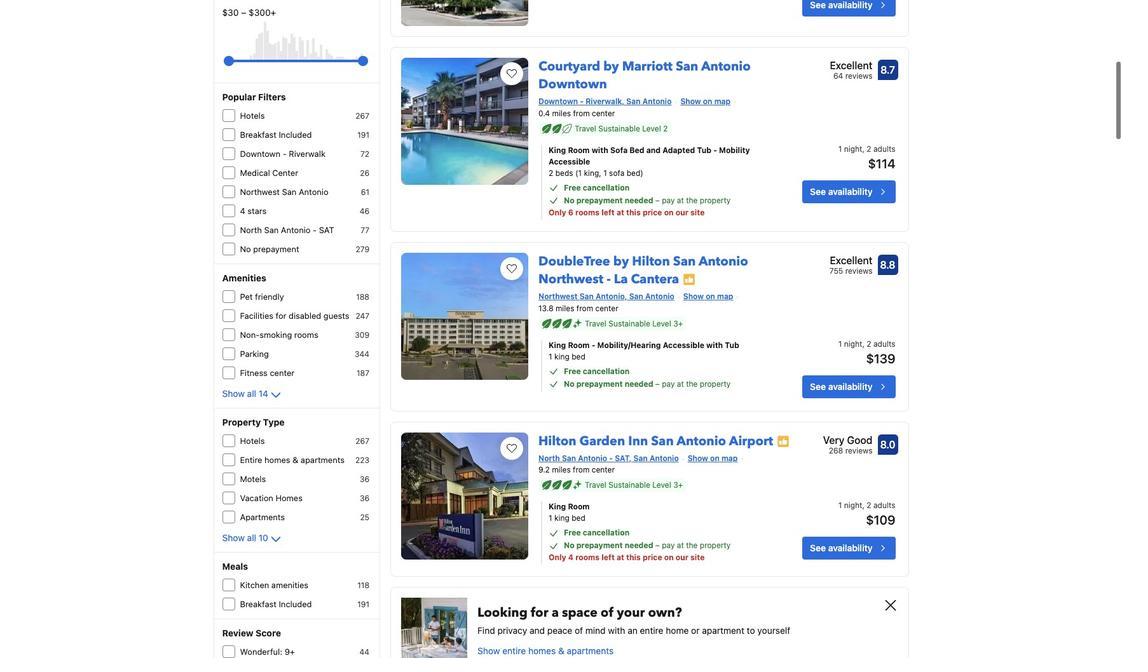 Task type: locate. For each thing, give the bounding box(es) containing it.
mind
[[585, 626, 606, 637]]

prepayment for $114
[[576, 196, 623, 205]]

doubletree by hilton san antonio northwest - la cantera image
[[401, 253, 528, 380]]

only left the "6"
[[549, 208, 566, 217]]

1 vertical spatial included
[[279, 599, 312, 610]]

2 , from the top
[[862, 339, 865, 349]]

0 horizontal spatial accessible
[[549, 157, 590, 166]]

scored 8.7 element
[[878, 60, 898, 80]]

san down center
[[282, 187, 296, 197]]

breakfast included up downtown - riverwalk
[[240, 130, 312, 140]]

0 vertical spatial entire
[[640, 626, 663, 637]]

0 vertical spatial breakfast
[[240, 130, 276, 140]]

2 availability from the top
[[828, 381, 873, 392]]

0 vertical spatial all
[[247, 388, 256, 399]]

2 room from the top
[[568, 340, 590, 350]]

1 site from the top
[[690, 208, 705, 217]]

14
[[259, 388, 268, 399]]

apartments
[[240, 512, 285, 523]]

1 breakfast from the top
[[240, 130, 276, 140]]

rooms for $109
[[575, 553, 600, 563]]

2 vertical spatial travel
[[585, 481, 606, 490]]

show on map for hilton
[[683, 292, 733, 301]]

1 travel sustainable level 3+ from the top
[[585, 319, 683, 328]]

1 only from the top
[[549, 208, 566, 217]]

- left sat,
[[609, 454, 613, 463]]

3 night from the top
[[844, 501, 862, 511]]

downtown down courtyard
[[538, 76, 607, 93]]

at for $114
[[677, 196, 684, 205]]

0 vertical spatial rooms
[[575, 208, 600, 217]]

1 no prepayment needed – pay at the property from the top
[[564, 196, 731, 205]]

3 room from the top
[[568, 502, 590, 512]]

2 vertical spatial night
[[844, 501, 862, 511]]

3 see from the top
[[810, 543, 826, 554]]

3 no prepayment needed – pay at the property from the top
[[564, 541, 731, 551]]

0 vertical spatial ,
[[862, 144, 865, 154]]

night inside 1 night , 2 adults $109
[[844, 501, 862, 511]]

2 vertical spatial reviews
[[845, 446, 873, 456]]

amenities
[[222, 273, 266, 284]]

scored 8.8 element
[[878, 255, 898, 275]]

level up king room link
[[652, 481, 671, 490]]

1 vertical spatial only
[[549, 553, 566, 563]]

cancellation for by
[[583, 367, 630, 376]]

1 vertical spatial this
[[626, 553, 641, 563]]

1 , from the top
[[862, 144, 865, 154]]

2 left from the top
[[602, 553, 615, 563]]

wonderful:
[[240, 647, 282, 657]]

36
[[360, 475, 369, 484], [360, 494, 369, 503]]

2 travel sustainable level 3+ from the top
[[585, 481, 683, 490]]

2 vertical spatial pay
[[662, 541, 675, 551]]

accessible up beds
[[549, 157, 590, 166]]

0 vertical spatial no prepayment needed – pay at the property
[[564, 196, 731, 205]]

1 free from the top
[[564, 183, 581, 192]]

king for hilton garden inn san antonio airport
[[554, 514, 569, 523]]

2 king from the top
[[554, 514, 569, 523]]

hotels down property type
[[240, 436, 265, 446]]

2 the from the top
[[686, 379, 698, 389]]

this property is part of our preferred partner program. it's committed to providing excellent service and good value. it'll pay us a higher commission if you make a booking. image
[[777, 436, 790, 448]]

267
[[356, 111, 369, 121], [356, 437, 369, 446]]

2 inside 1 night , 2 adults $139
[[867, 339, 871, 349]]

facilities
[[240, 311, 273, 321]]

no prepayment
[[240, 244, 299, 254]]

267 up 223 at the bottom of page
[[356, 437, 369, 446]]

free cancellation
[[564, 183, 630, 192], [564, 367, 630, 376], [564, 529, 630, 538]]

2 vertical spatial the
[[686, 541, 698, 551]]

2 vertical spatial rooms
[[575, 553, 600, 563]]

room inside 'king room with sofa bed and adapted tub - mobility accessible'
[[568, 145, 590, 155]]

this for $114
[[626, 208, 641, 217]]

1 see availability link from the top
[[802, 180, 895, 203]]

hilton inside doubletree by hilton san antonio northwest - la cantera
[[632, 253, 670, 270]]

the down king room - mobility/hearing accessible with tub link
[[686, 379, 698, 389]]

2 vertical spatial cancellation
[[583, 529, 630, 538]]

needed for inn
[[625, 541, 653, 551]]

at down the sofa
[[617, 208, 624, 217]]

1 191 from the top
[[357, 130, 369, 140]]

level up king room - mobility/hearing accessible with tub link
[[652, 319, 671, 328]]

price
[[643, 208, 662, 217], [643, 553, 662, 563]]

needed up only 6 rooms left at this price on our site
[[625, 196, 653, 205]]

1 vertical spatial no prepayment needed – pay at the property
[[564, 379, 731, 389]]

1 adults from the top
[[873, 144, 895, 154]]

rooms down disabled
[[294, 330, 318, 340]]

46
[[360, 207, 369, 216]]

for
[[276, 311, 286, 321], [531, 605, 548, 622]]

2 adults from the top
[[873, 339, 895, 349]]

pay for inn
[[662, 541, 675, 551]]

home
[[666, 626, 689, 637]]

1 horizontal spatial 4
[[568, 553, 573, 563]]

0 vertical spatial 191
[[357, 130, 369, 140]]

0 vertical spatial pay
[[662, 196, 675, 205]]

own?
[[648, 605, 682, 622]]

3 cancellation from the top
[[583, 529, 630, 538]]

room
[[568, 145, 590, 155], [568, 340, 590, 350], [568, 502, 590, 512]]

, inside 1 night , 2 adults $109
[[862, 501, 865, 511]]

2
[[663, 124, 668, 133], [867, 144, 871, 154], [549, 168, 553, 178], [867, 339, 871, 349], [867, 501, 871, 511]]

space
[[562, 605, 597, 622]]

see availability for doubletree by hilton san antonio northwest - la cantera
[[810, 381, 873, 392]]

excellent element left 'scored 8.8' element
[[829, 253, 873, 268]]

at down adapted
[[677, 196, 684, 205]]

4 left the stars
[[240, 206, 245, 216]]

1 night from the top
[[844, 144, 862, 154]]

hotels down popular filters
[[240, 111, 265, 121]]

1 excellent from the top
[[830, 60, 873, 71]]

cancellation up only 4 rooms left at this price on our site
[[583, 529, 630, 538]]

1 vertical spatial from
[[577, 304, 593, 313]]

0 vertical spatial northwest
[[240, 187, 280, 197]]

entire
[[640, 626, 663, 637], [502, 646, 526, 657]]

travel down 0.4 miles from center on the top of the page
[[575, 124, 596, 133]]

king for doubletree by hilton san antonio northwest - la cantera
[[549, 340, 566, 350]]

2 bed from the top
[[572, 514, 585, 523]]

1 free cancellation from the top
[[564, 183, 630, 192]]

3 reviews from the top
[[845, 446, 873, 456]]

– for $109
[[655, 541, 660, 551]]

hilton
[[632, 253, 670, 270], [538, 433, 576, 450]]

1 property from the top
[[700, 196, 731, 205]]

3 king from the top
[[549, 502, 566, 512]]

0 horizontal spatial entire
[[502, 646, 526, 657]]

by inside doubletree by hilton san antonio northwest - la cantera
[[613, 253, 629, 270]]

homes
[[265, 455, 290, 465], [528, 646, 556, 657]]

travel sustainable level 3+ up mobility/hearing
[[585, 319, 683, 328]]

1 vertical spatial hotels
[[240, 436, 265, 446]]

1 vertical spatial 4
[[568, 553, 573, 563]]

all left 10
[[247, 533, 256, 544]]

1 king bed down 13.8 miles from center
[[549, 352, 585, 361]]

group
[[229, 51, 363, 71]]

property
[[222, 417, 261, 428]]

homes down peace
[[528, 646, 556, 657]]

kitchen
[[240, 580, 269, 591]]

riverwalk,
[[586, 97, 624, 106]]

1 267 from the top
[[356, 111, 369, 121]]

2 needed from the top
[[625, 379, 653, 389]]

level
[[642, 124, 661, 133], [652, 319, 671, 328], [652, 481, 671, 490]]

free cancellation for garden
[[564, 529, 630, 538]]

room down 13.8 miles from center
[[568, 340, 590, 350]]

1 vertical spatial our
[[676, 553, 688, 563]]

2 vertical spatial level
[[652, 481, 671, 490]]

show entire homes & apartments button
[[477, 645, 614, 658]]

3 pay from the top
[[662, 541, 675, 551]]

2 vertical spatial northwest
[[538, 292, 578, 301]]

2 only from the top
[[549, 553, 566, 563]]

miles
[[552, 109, 571, 118], [556, 304, 574, 313], [552, 466, 571, 475]]

2 vertical spatial show on map
[[688, 454, 738, 463]]

2 vertical spatial needed
[[625, 541, 653, 551]]

0 vertical spatial from
[[573, 109, 590, 118]]

2 191 from the top
[[357, 600, 369, 610]]

show all 14
[[222, 388, 268, 399]]

1 vertical spatial needed
[[625, 379, 653, 389]]

1 hotels from the top
[[240, 111, 265, 121]]

1 vertical spatial accessible
[[663, 340, 704, 350]]

all left 14 at the left of the page
[[247, 388, 256, 399]]

3 the from the top
[[686, 541, 698, 551]]

included down amenities
[[279, 599, 312, 610]]

reviews inside excellent 755 reviews
[[845, 266, 873, 276]]

0 horizontal spatial &
[[293, 455, 298, 465]]

map for doubletree by hilton san antonio northwest - la cantera
[[717, 292, 733, 301]]

2 1 king bed from the top
[[549, 514, 585, 523]]

3 see availability from the top
[[810, 543, 873, 554]]

0 vertical spatial only
[[549, 208, 566, 217]]

center for $114
[[592, 109, 615, 118]]

score
[[256, 628, 281, 639]]

tub inside 'king room with sofa bed and adapted tub - mobility accessible'
[[697, 145, 711, 155]]

- left la
[[607, 271, 611, 288]]

0 horizontal spatial apartments
[[301, 455, 345, 465]]

3 free from the top
[[564, 529, 581, 538]]

2 free cancellation from the top
[[564, 367, 630, 376]]

and
[[646, 145, 661, 155], [530, 626, 545, 637]]

pet
[[240, 292, 253, 302]]

map
[[714, 97, 730, 106], [717, 292, 733, 301], [721, 454, 738, 463]]

0 vertical spatial site
[[690, 208, 705, 217]]

northwest up 13.8
[[538, 292, 578, 301]]

northwest for northwest san antonio
[[240, 187, 280, 197]]

adults for hilton garden inn san antonio airport
[[873, 501, 895, 511]]

0 vertical spatial north
[[240, 225, 262, 235]]

king
[[554, 352, 569, 361], [554, 514, 569, 523]]

travel down 9.2 miles from center at the bottom
[[585, 481, 606, 490]]

accessible inside 'king room with sofa bed and adapted tub - mobility accessible'
[[549, 157, 590, 166]]

3 see availability link from the top
[[802, 537, 895, 560]]

see availability down '1 night , 2 adults $114'
[[810, 186, 873, 197]]

1 king from the top
[[554, 352, 569, 361]]

no prepayment needed – pay at the property up only 6 rooms left at this price on our site
[[564, 196, 731, 205]]

and inside 'king room with sofa bed and adapted tub - mobility accessible'
[[646, 145, 661, 155]]

1 included from the top
[[279, 130, 312, 140]]

1 horizontal spatial of
[[601, 605, 614, 622]]

0 vertical spatial see
[[810, 186, 826, 197]]

0 vertical spatial homes
[[265, 455, 290, 465]]

show down fitness
[[222, 388, 245, 399]]

excellent inside excellent 755 reviews
[[830, 255, 873, 266]]

- inside 'king room with sofa bed and adapted tub - mobility accessible'
[[713, 145, 717, 155]]

type
[[263, 417, 285, 428]]

-
[[580, 97, 584, 106], [713, 145, 717, 155], [283, 149, 287, 159], [313, 225, 317, 235], [607, 271, 611, 288], [592, 340, 595, 350], [609, 454, 613, 463]]

- inside king room - mobility/hearing accessible with tub link
[[592, 340, 595, 350]]

1 horizontal spatial north
[[538, 454, 560, 463]]

0 vertical spatial the
[[686, 196, 698, 205]]

2 vertical spatial no prepayment needed – pay at the property
[[564, 541, 731, 551]]

1 3+ from the top
[[673, 319, 683, 328]]

25
[[360, 513, 369, 523]]

0 vertical spatial level
[[642, 124, 661, 133]]

1 see availability from the top
[[810, 186, 873, 197]]

2 cancellation from the top
[[583, 367, 630, 376]]

1 vertical spatial adults
[[873, 339, 895, 349]]

night inside 1 night , 2 adults $139
[[844, 339, 862, 349]]

king down 9.2
[[549, 502, 566, 512]]

- inside doubletree by hilton san antonio northwest - la cantera
[[607, 271, 611, 288]]

center
[[592, 109, 615, 118], [595, 304, 618, 313], [270, 368, 295, 378], [592, 466, 615, 475]]

reviews inside the excellent 64 reviews
[[845, 71, 873, 81]]

sustainable up mobility/hearing
[[609, 319, 650, 328]]

at for $139
[[677, 379, 684, 389]]

travel sustainable level 3+
[[585, 319, 683, 328], [585, 481, 683, 490]]

travel sustainable level 3+ for hilton
[[585, 319, 683, 328]]

1 vertical spatial apartments
[[567, 646, 614, 657]]

1 vertical spatial of
[[575, 626, 583, 637]]

antonio
[[701, 58, 751, 75], [642, 97, 672, 106], [299, 187, 328, 197], [281, 225, 311, 235], [699, 253, 748, 270], [645, 292, 674, 301], [677, 433, 726, 450], [578, 454, 607, 463], [650, 454, 679, 463]]

2 see from the top
[[810, 381, 826, 392]]

3+
[[673, 319, 683, 328], [673, 481, 683, 490]]

room down 9.2 miles from center at the bottom
[[568, 502, 590, 512]]

at down king room - mobility/hearing accessible with tub link
[[677, 379, 684, 389]]

268
[[829, 446, 843, 456]]

0 vertical spatial accessible
[[549, 157, 590, 166]]

the down king room link
[[686, 541, 698, 551]]

king for hilton garden inn san antonio airport
[[549, 502, 566, 512]]

3 needed from the top
[[625, 541, 653, 551]]

2 vertical spatial with
[[608, 626, 625, 637]]

free for hilton
[[564, 529, 581, 538]]

1 vertical spatial king
[[554, 514, 569, 523]]

property for doubletree by hilton san antonio northwest - la cantera
[[700, 379, 731, 389]]

rooms down king room
[[575, 553, 600, 563]]

0.4 miles from center
[[538, 109, 615, 118]]

find
[[477, 626, 495, 637]]

site for $114
[[690, 208, 705, 217]]

center down northwest san antonio, san antonio
[[595, 304, 618, 313]]

1 bed from the top
[[572, 352, 585, 361]]

antonio,
[[596, 292, 627, 301]]

2 3+ from the top
[[673, 481, 683, 490]]

san down inn
[[634, 454, 648, 463]]

2 our from the top
[[676, 553, 688, 563]]

sustainable down sat,
[[609, 481, 650, 490]]

0 vertical spatial reviews
[[845, 71, 873, 81]]

0 vertical spatial included
[[279, 130, 312, 140]]

king room with sofa bed and adapted tub - mobility accessible link
[[549, 145, 764, 168]]

0 horizontal spatial of
[[575, 626, 583, 637]]

no prepayment needed – pay at the property down king room - mobility/hearing accessible with tub
[[564, 379, 731, 389]]

1 vertical spatial king
[[549, 340, 566, 350]]

2 vertical spatial ,
[[862, 501, 865, 511]]

availability down 1 night , 2 adults $109
[[828, 543, 873, 554]]

1 vertical spatial 191
[[357, 600, 369, 610]]

and inside looking for a space of your own? find privacy and peace of mind with an entire home or apartment to yourself
[[530, 626, 545, 637]]

2 36 from the top
[[360, 494, 369, 503]]

needed for hilton
[[625, 379, 653, 389]]

homes right entire
[[265, 455, 290, 465]]

from down northwest san antonio, san antonio
[[577, 304, 593, 313]]

1 36 from the top
[[360, 475, 369, 484]]

0 vertical spatial king
[[549, 145, 566, 155]]

267 for property type
[[356, 437, 369, 446]]

breakfast included for popular filters
[[240, 130, 312, 140]]

show on map
[[680, 97, 730, 106], [683, 292, 733, 301], [688, 454, 738, 463]]

excellent element
[[830, 58, 873, 73], [829, 253, 873, 268]]

– down king room - mobility/hearing accessible with tub link
[[655, 379, 660, 389]]

2 for $109
[[867, 501, 871, 511]]

from down riverwalk, on the top right of page
[[573, 109, 590, 118]]

northwest for northwest san antonio, san antonio
[[538, 292, 578, 301]]

2 vertical spatial miles
[[552, 466, 571, 475]]

, inside '1 night , 2 adults $114'
[[862, 144, 865, 154]]

1 our from the top
[[676, 208, 688, 217]]

, inside 1 night , 2 adults $139
[[862, 339, 865, 349]]

with inside 'king room with sofa bed and adapted tub - mobility accessible'
[[592, 145, 608, 155]]

2 king from the top
[[549, 340, 566, 350]]

0 vertical spatial excellent
[[830, 60, 873, 71]]

looking for a space of your own? image
[[401, 598, 467, 659]]

3 , from the top
[[862, 501, 865, 511]]

2 property from the top
[[700, 379, 731, 389]]

reviews for $114
[[845, 71, 873, 81]]

3 adults from the top
[[873, 501, 895, 511]]

36 up 25
[[360, 494, 369, 503]]

hilton up cantera
[[632, 253, 670, 270]]

property type
[[222, 417, 285, 428]]

this for $109
[[626, 553, 641, 563]]

the for inn
[[686, 541, 698, 551]]

of left 'mind'
[[575, 626, 583, 637]]

adults up $109
[[873, 501, 895, 511]]

191 for meals
[[357, 600, 369, 610]]

0 vertical spatial king
[[554, 352, 569, 361]]

& up 'homes'
[[293, 455, 298, 465]]

included
[[279, 130, 312, 140], [279, 599, 312, 610]]

availability for doubletree by hilton san antonio northwest - la cantera
[[828, 381, 873, 392]]

property for hilton garden inn san antonio airport
[[700, 541, 731, 551]]

night for doubletree by hilton san antonio northwest - la cantera
[[844, 339, 862, 349]]

,
[[862, 144, 865, 154], [862, 339, 865, 349], [862, 501, 865, 511]]

191 for popular filters
[[357, 130, 369, 140]]

1 horizontal spatial hilton
[[632, 253, 670, 270]]

of
[[601, 605, 614, 622], [575, 626, 583, 637]]

1 pay from the top
[[662, 196, 675, 205]]

1 vertical spatial rooms
[[294, 330, 318, 340]]

level for hilton
[[652, 319, 671, 328]]

all inside show all 14 dropdown button
[[247, 388, 256, 399]]

1 this from the top
[[626, 208, 641, 217]]

2 see availability from the top
[[810, 381, 873, 392]]

san right antonio,
[[629, 292, 643, 301]]

hotels
[[240, 111, 265, 121], [240, 436, 265, 446]]

included up the riverwalk
[[279, 130, 312, 140]]

breakfast down kitchen
[[240, 599, 276, 610]]

2 breakfast included from the top
[[240, 599, 312, 610]]

at for $109
[[677, 541, 684, 551]]

north up 9.2
[[538, 454, 560, 463]]

room for hilton
[[568, 502, 590, 512]]

2 included from the top
[[279, 599, 312, 610]]

prepayment up only 4 rooms left at this price on our site
[[576, 541, 623, 551]]

$300+
[[249, 7, 276, 18]]

by for doubletree
[[613, 253, 629, 270]]

beds
[[555, 168, 573, 178]]

1 vertical spatial 267
[[356, 437, 369, 446]]

$30 – $300+
[[222, 7, 276, 18]]

this down bed) at right top
[[626, 208, 641, 217]]

our down king room with sofa bed and adapted tub - mobility accessible link
[[676, 208, 688, 217]]

miles for hilton
[[552, 466, 571, 475]]

1 the from the top
[[686, 196, 698, 205]]

1 vertical spatial with
[[706, 340, 723, 350]]

0 vertical spatial downtown
[[538, 76, 607, 93]]

all inside show all 10 dropdown button
[[247, 533, 256, 544]]

1 all from the top
[[247, 388, 256, 399]]

1 vertical spatial left
[[602, 553, 615, 563]]

antonio inside doubletree by hilton san antonio northwest - la cantera
[[699, 253, 748, 270]]

show down hilton garden inn san antonio airport
[[688, 454, 708, 463]]

1 vertical spatial travel sustainable level 3+
[[585, 481, 683, 490]]

to
[[747, 626, 755, 637]]

0 vertical spatial our
[[676, 208, 688, 217]]

see for hilton garden inn san antonio airport
[[810, 543, 826, 554]]

2 excellent from the top
[[830, 255, 873, 266]]

very good element
[[823, 433, 873, 448]]

entire inside looking for a space of your own? find privacy and peace of mind with an entire home or apartment to yourself
[[640, 626, 663, 637]]

2 pay from the top
[[662, 379, 675, 389]]

center for $109
[[592, 466, 615, 475]]

1 left from the top
[[601, 208, 615, 217]]

1 horizontal spatial and
[[646, 145, 661, 155]]

prepayment
[[576, 196, 623, 205], [253, 244, 299, 254], [576, 379, 623, 389], [576, 541, 623, 551]]

looking for a space of your own? find privacy and peace of mind with an entire home or apartment to yourself
[[477, 605, 790, 637]]

king inside 'king room with sofa bed and adapted tub - mobility accessible'
[[549, 145, 566, 155]]

2 night from the top
[[844, 339, 862, 349]]

free cancellation down 2 beds (1 king, 1 sofa bed)
[[564, 183, 630, 192]]

2 site from the top
[[690, 553, 705, 563]]

2 inside '1 night , 2 adults $114'
[[867, 144, 871, 154]]

2 up $139
[[867, 339, 871, 349]]

stars
[[248, 206, 267, 216]]

room for doubletree
[[568, 340, 590, 350]]

0 vertical spatial tub
[[697, 145, 711, 155]]

see availability down 1 night , 2 adults $109
[[810, 543, 873, 554]]

adults inside 1 night , 2 adults $139
[[873, 339, 895, 349]]

& down peace
[[558, 646, 564, 657]]

no prepayment needed – pay at the property up only 4 rooms left at this price on our site
[[564, 541, 731, 551]]

3 free cancellation from the top
[[564, 529, 630, 538]]

, for hilton garden inn san antonio airport
[[862, 501, 865, 511]]

1 vertical spatial miles
[[556, 304, 574, 313]]

2 all from the top
[[247, 533, 256, 544]]

guests
[[323, 311, 349, 321]]

this up your
[[626, 553, 641, 563]]

for up non-smoking rooms
[[276, 311, 286, 321]]

1 breakfast included from the top
[[240, 130, 312, 140]]

1 horizontal spatial accessible
[[663, 340, 704, 350]]

pay
[[662, 196, 675, 205], [662, 379, 675, 389], [662, 541, 675, 551]]

0 vertical spatial miles
[[552, 109, 571, 118]]

0 vertical spatial see availability
[[810, 186, 873, 197]]

entire down privacy
[[502, 646, 526, 657]]

included for popular filters
[[279, 130, 312, 140]]

13.8 miles from center
[[538, 304, 618, 313]]

1 reviews from the top
[[845, 71, 873, 81]]

miles right 0.4
[[552, 109, 571, 118]]

3+ for hilton
[[673, 319, 683, 328]]

2 price from the top
[[643, 553, 662, 563]]

see availability for hilton garden inn san antonio airport
[[810, 543, 873, 554]]

breakfast included down kitchen amenities
[[240, 599, 312, 610]]

2 this from the top
[[626, 553, 641, 563]]

2 see availability link from the top
[[802, 375, 895, 398]]

– up only 4 rooms left at this price on our site
[[655, 541, 660, 551]]

breakfast included for meals
[[240, 599, 312, 610]]

of up 'mind'
[[601, 605, 614, 622]]

homes inside button
[[528, 646, 556, 657]]

61
[[361, 188, 369, 197]]

2 hotels from the top
[[240, 436, 265, 446]]

our down king room link
[[676, 553, 688, 563]]

0 vertical spatial travel sustainable level 3+
[[585, 319, 683, 328]]

1 see from the top
[[810, 186, 826, 197]]

3 availability from the top
[[828, 543, 873, 554]]

by inside 'courtyard by marriott san antonio downtown'
[[603, 58, 619, 75]]

0 vertical spatial property
[[700, 196, 731, 205]]

0 vertical spatial 4
[[240, 206, 245, 216]]

2 vertical spatial see availability link
[[802, 537, 895, 560]]

breakfast
[[240, 130, 276, 140], [240, 599, 276, 610]]

3+ up king room - mobility/hearing accessible with tub link
[[673, 319, 683, 328]]

left for $109
[[602, 553, 615, 563]]

2 inside 1 night , 2 adults $109
[[867, 501, 871, 511]]

a
[[552, 605, 559, 622]]

0 vertical spatial availability
[[828, 186, 873, 197]]

1 1 king bed from the top
[[549, 352, 585, 361]]

1 needed from the top
[[625, 196, 653, 205]]

2 vertical spatial adults
[[873, 501, 895, 511]]

reviews for $139
[[845, 266, 873, 276]]

1 vertical spatial by
[[613, 253, 629, 270]]

2 free from the top
[[564, 367, 581, 376]]

king down king room
[[554, 514, 569, 523]]

2 vertical spatial availability
[[828, 543, 873, 554]]

1 king from the top
[[549, 145, 566, 155]]

1 vertical spatial downtown
[[538, 97, 578, 106]]

0 horizontal spatial and
[[530, 626, 545, 637]]

0 vertical spatial map
[[714, 97, 730, 106]]

1 vertical spatial room
[[568, 340, 590, 350]]

free cancellation down king room
[[564, 529, 630, 538]]

1 vertical spatial reviews
[[845, 266, 873, 276]]

adults inside 1 night , 2 adults $109
[[873, 501, 895, 511]]

0 vertical spatial adults
[[873, 144, 895, 154]]

3 property from the top
[[700, 541, 731, 551]]

mobility/hearing
[[597, 340, 661, 350]]

1 vertical spatial excellent
[[830, 255, 873, 266]]

see availability link down '1 night , 2 adults $114'
[[802, 180, 895, 203]]

from for hilton
[[573, 466, 590, 475]]

&
[[293, 455, 298, 465], [558, 646, 564, 657]]

2 breakfast from the top
[[240, 599, 276, 610]]

– up only 6 rooms left at this price on our site
[[655, 196, 660, 205]]

northwest up the stars
[[240, 187, 280, 197]]

bed down 13.8 miles from center
[[572, 352, 585, 361]]

excellent element for $114
[[830, 58, 873, 73]]

0 vertical spatial left
[[601, 208, 615, 217]]

excellent for $114
[[830, 60, 873, 71]]

for inside looking for a space of your own? find privacy and peace of mind with an entire home or apartment to yourself
[[531, 605, 548, 622]]

courtyard by marriott san antonio downtown image
[[401, 58, 528, 185]]

2 for $114
[[867, 144, 871, 154]]

travel for doubletree
[[585, 319, 606, 328]]

this property is part of our preferred partner program. it's committed to providing excellent service and good value. it'll pay us a higher commission if you make a booking. image
[[683, 274, 695, 286], [683, 274, 695, 286], [777, 436, 790, 448]]

1 vertical spatial 36
[[360, 494, 369, 503]]

map for hilton garden inn san antonio airport
[[721, 454, 738, 463]]

–
[[241, 7, 246, 18], [655, 196, 660, 205], [655, 379, 660, 389], [655, 541, 660, 551]]

191 down 118
[[357, 600, 369, 610]]

36 down 223 at the bottom of page
[[360, 475, 369, 484]]

1 vertical spatial see
[[810, 381, 826, 392]]

king for doubletree by hilton san antonio northwest - la cantera
[[554, 352, 569, 361]]

1 vertical spatial hilton
[[538, 433, 576, 450]]

hilton up 9.2
[[538, 433, 576, 450]]

show all 14 button
[[222, 388, 284, 403]]

from down north san antonio - sat, san antonio
[[573, 466, 590, 475]]

availability down '1 night , 2 adults $114'
[[828, 186, 873, 197]]

this
[[626, 208, 641, 217], [626, 553, 641, 563]]

1 price from the top
[[643, 208, 662, 217]]

1
[[838, 144, 842, 154], [603, 168, 607, 178], [838, 339, 842, 349], [549, 352, 552, 361], [838, 501, 842, 511], [549, 514, 552, 523]]

from for doubletree
[[577, 304, 593, 313]]

adults up $114
[[873, 144, 895, 154]]

prepayment down 2 beds (1 king, 1 sofa bed)
[[576, 196, 623, 205]]

see availability link down 1 night , 2 adults $139
[[802, 375, 895, 398]]

antonio inside 'courtyard by marriott san antonio downtown'
[[701, 58, 751, 75]]

travel sustainable level 3+ for inn
[[585, 481, 683, 490]]

fitness
[[240, 368, 268, 378]]

this property is part of our preferred partner program. it's committed to providing excellent service and good value. it'll pay us a higher commission if you make a booking. image for inn
[[777, 436, 790, 448]]

wonderful: 9+
[[240, 647, 295, 657]]

northwest
[[240, 187, 280, 197], [538, 271, 603, 288], [538, 292, 578, 301]]

bed for doubletree by hilton san antonio northwest - la cantera
[[572, 352, 585, 361]]

room up (1
[[568, 145, 590, 155]]

and right 'bed'
[[646, 145, 661, 155]]

0 vertical spatial &
[[293, 455, 298, 465]]

at
[[677, 196, 684, 205], [617, 208, 624, 217], [677, 379, 684, 389], [677, 541, 684, 551], [617, 553, 624, 563]]

267 for popular filters
[[356, 111, 369, 121]]

0 vertical spatial see availability link
[[802, 180, 895, 203]]

0 vertical spatial hilton
[[632, 253, 670, 270]]

no prepayment needed – pay at the property
[[564, 196, 731, 205], [564, 379, 731, 389], [564, 541, 731, 551]]

2 no prepayment needed – pay at the property from the top
[[564, 379, 731, 389]]

2 up adapted
[[663, 124, 668, 133]]

1 vertical spatial site
[[690, 553, 705, 563]]

1 vertical spatial bed
[[572, 514, 585, 523]]

1 room from the top
[[568, 145, 590, 155]]

miles right 9.2
[[552, 466, 571, 475]]

downtown for riverwalk
[[240, 149, 280, 159]]

9.2 miles from center
[[538, 466, 615, 475]]

cancellation down 2 beds (1 king, 1 sofa bed)
[[583, 183, 630, 192]]

2 reviews from the top
[[845, 266, 873, 276]]

left
[[601, 208, 615, 217], [602, 553, 615, 563]]

see availability link for hilton garden inn san antonio airport
[[802, 537, 895, 560]]

for for facilities
[[276, 311, 286, 321]]

1 king bed for doubletree by hilton san antonio northwest - la cantera
[[549, 352, 585, 361]]

2 267 from the top
[[356, 437, 369, 446]]



Task type: vqa. For each thing, say whether or not it's contained in the screenshot.
500 FT
no



Task type: describe. For each thing, give the bounding box(es) containing it.
downtown inside 'courtyard by marriott san antonio downtown'
[[538, 76, 607, 93]]

see for doubletree by hilton san antonio northwest - la cantera
[[810, 381, 826, 392]]

44
[[360, 648, 369, 657]]

1 inside 1 night , 2 adults $109
[[838, 501, 842, 511]]

– right $30 on the left top of the page
[[241, 7, 246, 18]]

0 vertical spatial show on map
[[680, 97, 730, 106]]

excellent element for $139
[[829, 253, 873, 268]]

king room - mobility/hearing accessible with tub
[[549, 340, 739, 350]]

doubletree by hilton san antonio northwest - la cantera
[[538, 253, 748, 288]]

187
[[357, 369, 369, 378]]

hilton garden inn san antonio airport link
[[538, 428, 773, 450]]

9+
[[285, 647, 295, 657]]

pet friendly
[[240, 292, 284, 302]]

show all 10 button
[[222, 532, 283, 547]]

show inside show all 14 dropdown button
[[222, 388, 245, 399]]

show down doubletree by hilton san antonio northwest - la cantera
[[683, 292, 704, 301]]

excellent for $139
[[830, 255, 873, 266]]

3+ for inn
[[673, 481, 683, 490]]

popular
[[222, 92, 256, 102]]

san up no prepayment
[[264, 225, 279, 235]]

sat,
[[615, 454, 632, 463]]

0 horizontal spatial 4
[[240, 206, 245, 216]]

left for $114
[[601, 208, 615, 217]]

garden
[[580, 433, 625, 450]]

rooms for $114
[[575, 208, 600, 217]]

entire inside button
[[502, 646, 526, 657]]

show on map for inn
[[688, 454, 738, 463]]

prepayment down the north san antonio - sat
[[253, 244, 299, 254]]

1 inside 1 night , 2 adults $139
[[838, 339, 842, 349]]

review
[[222, 628, 253, 639]]

no for $139
[[564, 379, 575, 389]]

downtown - riverwalk
[[240, 149, 325, 159]]

northwest san antonio
[[240, 187, 328, 197]]

breakfast for meals
[[240, 599, 276, 610]]

free for doubletree
[[564, 367, 581, 376]]

77
[[361, 226, 369, 235]]

miles for doubletree
[[556, 304, 574, 313]]

bed
[[630, 145, 644, 155]]

118
[[357, 581, 369, 591]]

- left sat
[[313, 225, 317, 235]]

courtyard by marriott san antonio downtown link
[[538, 53, 751, 93]]

center right fitness
[[270, 368, 295, 378]]

adults inside '1 night , 2 adults $114'
[[873, 144, 895, 154]]

see availability link for doubletree by hilton san antonio northwest - la cantera
[[802, 375, 895, 398]]

hotels for property
[[240, 436, 265, 446]]

0 horizontal spatial homes
[[265, 455, 290, 465]]

scored 8.0 element
[[878, 435, 898, 455]]

north for north san antonio - sat, san antonio
[[538, 454, 560, 463]]

san inside 'courtyard by marriott san antonio downtown'
[[676, 58, 698, 75]]

vacation homes
[[240, 493, 303, 503]]

center
[[272, 168, 298, 178]]

0 vertical spatial travel
[[575, 124, 596, 133]]

pay for hilton
[[662, 379, 675, 389]]

sofa
[[609, 168, 624, 178]]

show inside show all 10 dropdown button
[[222, 533, 245, 544]]

mobility
[[719, 145, 750, 155]]

travel sustainable level 2
[[575, 124, 668, 133]]

13.8
[[538, 304, 553, 313]]

san up 9.2 miles from center at the bottom
[[562, 454, 576, 463]]

on for $109
[[710, 454, 719, 463]]

san inside doubletree by hilton san antonio northwest - la cantera
[[673, 253, 696, 270]]

king room - mobility/hearing accessible with tub link
[[549, 340, 764, 351]]

show up adapted
[[680, 97, 701, 106]]

downtown - riverwalk, san antonio
[[538, 97, 672, 106]]

looking
[[477, 605, 528, 622]]

fitness center
[[240, 368, 295, 378]]

non-smoking rooms
[[240, 330, 318, 340]]

1 horizontal spatial tub
[[725, 340, 739, 350]]

disabled
[[289, 311, 321, 321]]

& inside button
[[558, 646, 564, 657]]

sustainable for garden
[[609, 481, 650, 490]]

doubletree by hilton san antonio northwest - la cantera link
[[538, 248, 748, 288]]

north san antonio - sat, san antonio
[[538, 454, 679, 463]]

breakfast for popular filters
[[240, 130, 276, 140]]

6
[[568, 208, 573, 217]]

night inside '1 night , 2 adults $114'
[[844, 144, 862, 154]]

bed for hilton garden inn san antonio airport
[[572, 514, 585, 523]]

or
[[691, 626, 700, 637]]

smoking
[[260, 330, 292, 340]]

price for $114
[[643, 208, 662, 217]]

apartments inside show entire homes & apartments button
[[567, 646, 614, 657]]

included for meals
[[279, 599, 312, 610]]

1 king bed for hilton garden inn san antonio airport
[[549, 514, 585, 523]]

non-
[[240, 330, 260, 340]]

our for $109
[[676, 553, 688, 563]]

0.4
[[538, 109, 550, 118]]

san right inn
[[651, 433, 674, 450]]

sat
[[319, 225, 334, 235]]

– for $114
[[655, 196, 660, 205]]

san down 'courtyard by marriott san antonio downtown' on the top of page
[[626, 97, 640, 106]]

airport
[[729, 433, 773, 450]]

adults for doubletree by hilton san antonio northwest - la cantera
[[873, 339, 895, 349]]

excellent 755 reviews
[[829, 255, 873, 276]]

show entire homes & apartments
[[477, 646, 614, 657]]

night for hilton garden inn san antonio airport
[[844, 501, 862, 511]]

northwest inside doubletree by hilton san antonio northwest - la cantera
[[538, 271, 603, 288]]

adapted
[[663, 145, 695, 155]]

apartment
[[702, 626, 744, 637]]

privacy
[[497, 626, 527, 637]]

homes
[[276, 493, 303, 503]]

center for $139
[[595, 304, 618, 313]]

king room
[[549, 502, 590, 512]]

36 for vacation homes
[[360, 494, 369, 503]]

only 6 rooms left at this price on our site
[[549, 208, 705, 217]]

popular filters
[[222, 92, 286, 102]]

for for looking
[[531, 605, 548, 622]]

0 vertical spatial apartments
[[301, 455, 345, 465]]

san up 13.8 miles from center
[[580, 292, 594, 301]]

- up 0.4 miles from center on the top of the page
[[580, 97, 584, 106]]

$30
[[222, 7, 239, 18]]

8.8
[[880, 259, 895, 271]]

courtyard
[[538, 58, 600, 75]]

free cancellation for by
[[564, 367, 630, 376]]

la
[[614, 271, 628, 288]]

the for hilton
[[686, 379, 698, 389]]

all for 10
[[247, 533, 256, 544]]

sofa
[[610, 145, 628, 155]]

4 stars
[[240, 206, 267, 216]]

– for $139
[[655, 379, 660, 389]]

inn
[[628, 433, 648, 450]]

at up your
[[617, 553, 624, 563]]

8.7
[[881, 64, 895, 76]]

show inside show entire homes & apartments button
[[477, 646, 500, 657]]

223
[[355, 456, 369, 465]]

very
[[823, 435, 844, 446]]

reviews inside very good 268 reviews
[[845, 446, 873, 456]]

prepayment for $109
[[576, 541, 623, 551]]

site for $109
[[690, 553, 705, 563]]

(1
[[575, 168, 582, 178]]

all for 14
[[247, 388, 256, 399]]

1 availability from the top
[[828, 186, 873, 197]]

0 horizontal spatial hilton
[[538, 433, 576, 450]]

king room link
[[549, 502, 764, 513]]

on for $139
[[706, 292, 715, 301]]

north for north san antonio - sat
[[240, 225, 262, 235]]

bed)
[[627, 168, 643, 178]]

your
[[617, 605, 645, 622]]

excellent 64 reviews
[[830, 60, 873, 81]]

with inside looking for a space of your own? find privacy and peace of mind with an entire home or apartment to yourself
[[608, 626, 625, 637]]

peace
[[547, 626, 572, 637]]

travel for hilton
[[585, 481, 606, 490]]

hilton garden inn san antonio airport image
[[401, 433, 528, 560]]

$139
[[866, 351, 895, 366]]

cantera
[[631, 271, 679, 288]]

cancellation for garden
[[583, 529, 630, 538]]

review score
[[222, 628, 281, 639]]

, for doubletree by hilton san antonio northwest - la cantera
[[862, 339, 865, 349]]

9.2
[[538, 466, 550, 475]]

riverwalk
[[289, 149, 325, 159]]

hotels for popular
[[240, 111, 265, 121]]

filters
[[258, 92, 286, 102]]

no for $114
[[564, 196, 575, 205]]

2 for $139
[[867, 339, 871, 349]]

price for $109
[[643, 553, 662, 563]]

2 left beds
[[549, 168, 553, 178]]

755
[[829, 266, 843, 276]]

friendly
[[255, 292, 284, 302]]

188
[[356, 292, 369, 302]]

8.0
[[880, 439, 895, 450]]

1 night , 2 adults $139
[[838, 339, 895, 366]]

on for $114
[[703, 97, 712, 106]]

amenities
[[271, 580, 308, 591]]

level for inn
[[652, 481, 671, 490]]

1 cancellation from the top
[[583, 183, 630, 192]]

no for $109
[[564, 541, 575, 551]]

$114
[[868, 156, 895, 171]]

1 inside '1 night , 2 adults $114'
[[838, 144, 842, 154]]

0 vertical spatial sustainable
[[598, 124, 640, 133]]

this property is part of our preferred partner program. it's committed to providing excellent service and good value. it'll pay us a higher commission if you make a booking. image for hilton
[[683, 274, 695, 286]]

no prepayment needed – pay at the property for inn
[[564, 541, 731, 551]]

medical
[[240, 168, 270, 178]]

marriott
[[622, 58, 673, 75]]

only for $114
[[549, 208, 566, 217]]

no prepayment needed – pay at the property for hilton
[[564, 379, 731, 389]]

- up center
[[283, 149, 287, 159]]

36 for motels
[[360, 475, 369, 484]]

sustainable for by
[[609, 319, 650, 328]]

1 night , 2 adults $114
[[838, 144, 895, 171]]



